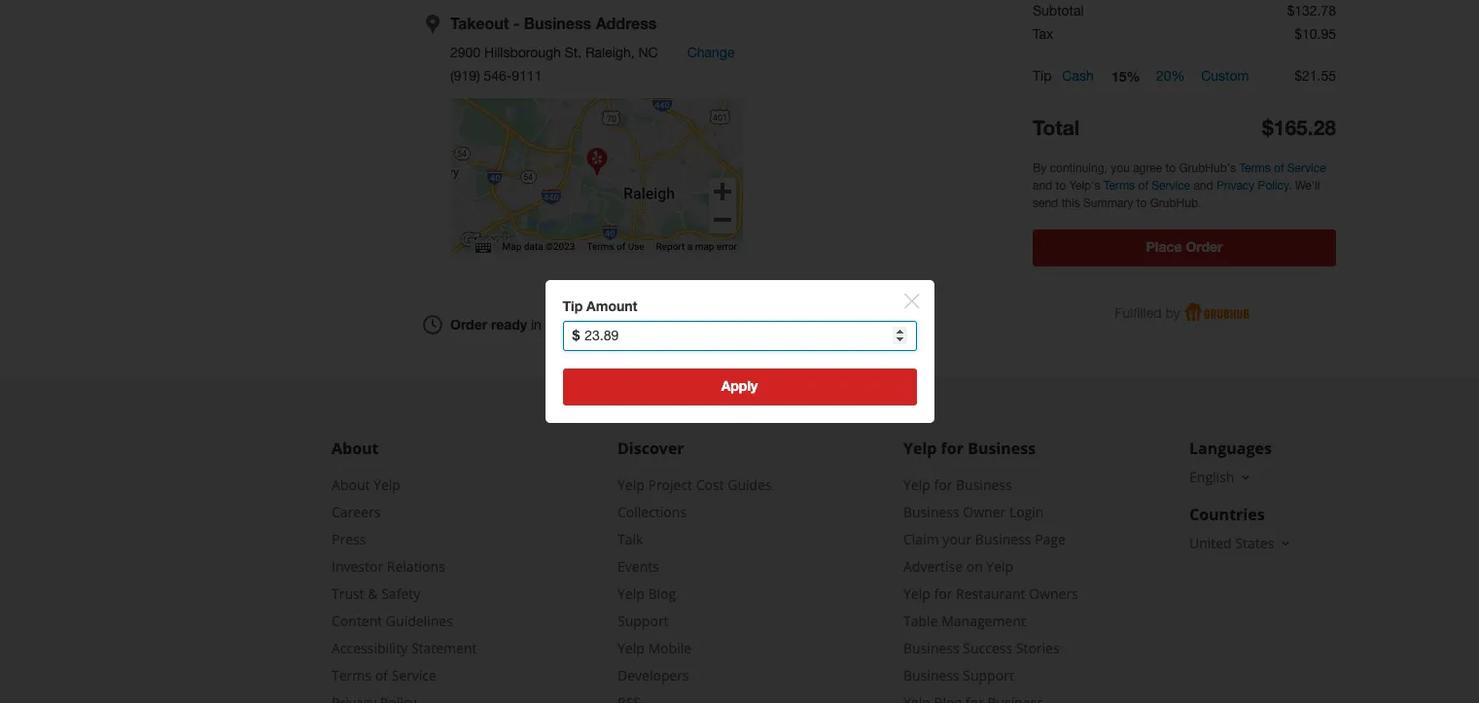 Task type: describe. For each thing, give the bounding box(es) containing it.
yelp for restaurant owners link
[[903, 585, 1078, 603]]

15% button
[[1112, 68, 1140, 86]]

9111
[[512, 68, 542, 84]]

send
[[1033, 197, 1058, 210]]

claim
[[903, 530, 939, 549]]

blog
[[648, 585, 676, 603]]

countries
[[1189, 504, 1265, 525]]

agree
[[1133, 162, 1162, 175]]

order inside place order button
[[1186, 239, 1223, 255]]

1 vertical spatial order
[[450, 316, 487, 332]]

for for yelp for business business owner login claim your business page advertise on yelp yelp for restaurant owners table management business success stories business support
[[934, 476, 952, 494]]

address
[[596, 14, 657, 32]]

safety
[[381, 585, 420, 603]]

$165.28
[[1262, 116, 1336, 140]]

2 horizontal spatial service
[[1288, 162, 1326, 175]]

owners
[[1029, 585, 1078, 603]]

mobile
[[648, 639, 692, 658]]

30
[[566, 317, 581, 332]]

change for the topmost change button
[[687, 45, 735, 61]]

yelp blog link
[[618, 585, 676, 603]]

. we'll send this summary to grubhub.
[[1033, 179, 1320, 210]]

careers
[[332, 503, 381, 522]]

change for the bottom change button
[[643, 317, 691, 332]]

report a map error
[[656, 242, 737, 252]]

yelp for business link
[[903, 476, 1012, 494]]

× button
[[901, 278, 922, 318]]

data
[[524, 242, 543, 252]]

support inside yelp project cost guides collections talk events yelp blog support yelp mobile developers
[[618, 612, 669, 630]]

× dialog
[[0, 0, 1479, 703]]

of inside about yelp careers press investor relations trust & safety content guidelines accessibility statement terms of service
[[375, 666, 388, 685]]

restaurant
[[956, 585, 1026, 603]]

yelp's
[[1069, 179, 1101, 193]]

1 vertical spatial change button
[[643, 317, 691, 334]]

policy
[[1258, 179, 1289, 193]]

place
[[1146, 239, 1182, 255]]

0 vertical spatial change button
[[687, 45, 735, 63]]

investor
[[332, 558, 383, 576]]

statement
[[411, 639, 477, 658]]

about for about yelp careers press investor relations trust & safety content guidelines accessibility statement terms of service
[[332, 476, 370, 494]]

table
[[903, 612, 938, 630]]

business owner login link
[[903, 503, 1044, 522]]

you
[[1111, 162, 1130, 175]]

accessibility
[[332, 639, 408, 658]]

in
[[531, 317, 542, 332]]

$10.95
[[1295, 27, 1336, 42]]

-
[[513, 14, 520, 32]]

support link
[[618, 612, 669, 630]]

success
[[963, 639, 1013, 658]]

report a map error link
[[656, 242, 737, 252]]

content
[[332, 612, 382, 630]]

©2023
[[546, 242, 575, 252]]

about yelp link
[[332, 476, 401, 494]]

summary
[[1083, 197, 1133, 210]]

login
[[1009, 503, 1044, 522]]

0 horizontal spatial to
[[1056, 179, 1066, 193]]

developers
[[618, 666, 689, 685]]

terms of use
[[587, 242, 644, 252]]

yelp mobile link
[[618, 639, 692, 658]]

continuing,
[[1050, 162, 1108, 175]]

$21.55
[[1295, 68, 1336, 84]]

map region
[[242, 2, 989, 500]]

546-
[[484, 68, 512, 84]]

place order button
[[1033, 230, 1336, 267]]

custom button
[[1201, 68, 1249, 86]]

about for about
[[332, 438, 379, 459]]

amount
[[587, 298, 637, 315]]

cash
[[1062, 68, 1094, 84]]

2900 hillsborough st, raleigh, nc
[[450, 45, 658, 61]]

2900
[[450, 45, 481, 61]]

raleigh,
[[585, 45, 635, 61]]

yelp inside about yelp careers press investor relations trust & safety content guidelines accessibility statement terms of service
[[374, 476, 401, 494]]

$
[[572, 327, 580, 344]]

fulfilled by
[[1115, 306, 1180, 321]]

privacy
[[1217, 179, 1255, 193]]

table management link
[[903, 612, 1026, 630]]

0 horizontal spatial terms of service link
[[332, 666, 437, 685]]

events link
[[618, 558, 659, 576]]

tip for tip
[[1033, 68, 1052, 84]]

&
[[368, 585, 378, 603]]

2 horizontal spatial to
[[1166, 162, 1176, 175]]

your
[[943, 530, 972, 549]]

cash button
[[1062, 68, 1094, 86]]

1 and from the left
[[1033, 179, 1053, 193]]

support inside yelp for business business owner login claim your business page advertise on yelp yelp for restaurant owners table management business success stories business support
[[963, 666, 1014, 685]]

error
[[717, 242, 737, 252]]

yelp project cost guides link
[[618, 476, 772, 494]]

page
[[1035, 530, 1066, 549]]

this
[[1062, 197, 1080, 210]]

by continuing, you agree to grubhub's terms of service and to yelp's terms of service and privacy policy
[[1033, 162, 1326, 193]]

report
[[656, 242, 685, 252]]

we'll
[[1295, 179, 1320, 193]]

map data ©2023
[[502, 242, 575, 252]]

advertise on yelp link
[[903, 558, 1014, 576]]

.
[[1289, 179, 1292, 193]]

tip for tip amount
[[563, 298, 583, 315]]

talk
[[618, 530, 643, 549]]

2 and from the left
[[1194, 179, 1213, 193]]



Task type: locate. For each thing, give the bounding box(es) containing it.
0 horizontal spatial support
[[618, 612, 669, 630]]

terms of service link down the accessibility
[[332, 666, 437, 685]]

and
[[1033, 179, 1053, 193], [1194, 179, 1213, 193]]

terms down the accessibility
[[332, 666, 372, 685]]

advertise
[[903, 558, 963, 576]]

yelp up the collections
[[618, 476, 645, 494]]

1 horizontal spatial terms of service link
[[1104, 179, 1190, 193]]

order ready in 20-30 mins
[[450, 316, 614, 332]]

collections link
[[618, 503, 687, 522]]

project
[[648, 476, 693, 494]]

yelp up careers
[[374, 476, 401, 494]]

management
[[942, 612, 1026, 630]]

for up the business owner login link
[[934, 476, 952, 494]]

0.00 number field
[[585, 327, 907, 345]]

0 horizontal spatial service
[[391, 666, 437, 685]]

total
[[1033, 116, 1080, 140]]

by
[[1165, 306, 1180, 321]]

1 horizontal spatial and
[[1194, 179, 1213, 193]]

1 horizontal spatial order
[[1186, 239, 1223, 255]]

2 vertical spatial terms of service link
[[332, 666, 437, 685]]

yelp down events at the left bottom of page
[[618, 585, 645, 603]]

1 vertical spatial to
[[1056, 179, 1066, 193]]

1 vertical spatial about
[[332, 476, 370, 494]]

to right agree
[[1166, 162, 1176, 175]]

about up careers
[[332, 476, 370, 494]]

0 vertical spatial terms of service link
[[1240, 162, 1326, 175]]

1 vertical spatial service
[[1152, 179, 1190, 193]]

about up about yelp link
[[332, 438, 379, 459]]

(919)
[[450, 68, 480, 84]]

order right place
[[1186, 239, 1223, 255]]

0 vertical spatial to
[[1166, 162, 1176, 175]]

tip left 'cash' in the top right of the page
[[1033, 68, 1052, 84]]

yelp project cost guides collections talk events yelp blog support yelp mobile developers
[[618, 476, 772, 685]]

privacy policy link
[[1217, 179, 1289, 193]]

subtotal
[[1033, 3, 1084, 19]]

business
[[524, 14, 591, 32], [968, 438, 1036, 459], [956, 476, 1012, 494], [903, 503, 960, 522], [975, 530, 1031, 549], [903, 639, 960, 658], [903, 666, 960, 685]]

claim your business page link
[[903, 530, 1066, 549]]

stories
[[1016, 639, 1060, 658]]

2 vertical spatial to
[[1137, 197, 1147, 210]]

service up we'll
[[1288, 162, 1326, 175]]

for
[[941, 438, 964, 459], [934, 476, 952, 494], [934, 585, 952, 603]]

1 vertical spatial terms of service link
[[1104, 179, 1190, 193]]

2 about from the top
[[332, 476, 370, 494]]

1 about from the top
[[332, 438, 379, 459]]

yelp up the table
[[903, 585, 931, 603]]

0 vertical spatial order
[[1186, 239, 1223, 255]]

terms of service link down agree
[[1104, 179, 1190, 193]]

for for yelp for business
[[941, 438, 964, 459]]

to right summary
[[1137, 197, 1147, 210]]

20% button
[[1156, 68, 1185, 86]]

support down yelp blog "link"
[[618, 612, 669, 630]]

careers link
[[332, 503, 381, 522]]

×
[[901, 278, 922, 318]]

0 horizontal spatial order
[[450, 316, 487, 332]]

ready
[[491, 316, 527, 332]]

0 horizontal spatial tip
[[563, 298, 583, 315]]

for down advertise
[[934, 585, 952, 603]]

tip inside × dialog
[[563, 298, 583, 315]]

about inside about yelp careers press investor relations trust & safety content guidelines accessibility statement terms of service
[[332, 476, 370, 494]]

takeout
[[450, 14, 509, 32]]

to
[[1166, 162, 1176, 175], [1056, 179, 1066, 193], [1137, 197, 1147, 210]]

to up the this
[[1056, 179, 1066, 193]]

business support link
[[903, 666, 1014, 685]]

accessibility statement link
[[332, 639, 477, 658]]

change button
[[687, 45, 735, 63], [643, 317, 691, 334]]

order
[[1186, 239, 1223, 255], [450, 316, 487, 332]]

terms up privacy policy link
[[1240, 162, 1271, 175]]

yelp down support link
[[618, 639, 645, 658]]

2 vertical spatial for
[[934, 585, 952, 603]]

map
[[695, 242, 714, 252]]

of down agree
[[1138, 179, 1149, 193]]

relations
[[387, 558, 445, 576]]

0 vertical spatial support
[[618, 612, 669, 630]]

change button right mins
[[643, 317, 691, 334]]

about
[[332, 438, 379, 459], [332, 476, 370, 494]]

trust
[[332, 585, 364, 603]]

on
[[966, 558, 983, 576]]

google image
[[456, 229, 520, 254]]

service inside about yelp careers press investor relations trust & safety content guidelines accessibility statement terms of service
[[391, 666, 437, 685]]

events
[[618, 558, 659, 576]]

press
[[332, 530, 366, 549]]

guidelines
[[386, 612, 453, 630]]

apply button
[[563, 368, 917, 405]]

tip
[[1033, 68, 1052, 84], [563, 298, 583, 315]]

service down accessibility statement link
[[391, 666, 437, 685]]

of left use
[[617, 242, 626, 252]]

1 vertical spatial support
[[963, 666, 1014, 685]]

terms inside about yelp careers press investor relations trust & safety content guidelines accessibility statement terms of service
[[332, 666, 372, 685]]

of down the accessibility
[[375, 666, 388, 685]]

of up policy
[[1274, 162, 1284, 175]]

grubhub's
[[1179, 162, 1236, 175]]

guides
[[728, 476, 772, 494]]

press link
[[332, 530, 366, 549]]

15%
[[1112, 68, 1140, 85]]

content guidelines link
[[332, 612, 453, 630]]

2 horizontal spatial terms of service link
[[1240, 162, 1326, 175]]

$132.78
[[1287, 3, 1336, 19]]

owner
[[963, 503, 1006, 522]]

yelp up claim on the bottom right of the page
[[903, 476, 931, 494]]

for up yelp for business link
[[941, 438, 964, 459]]

discover
[[618, 438, 684, 459]]

0 vertical spatial service
[[1288, 162, 1326, 175]]

use
[[628, 242, 644, 252]]

yelp for business business owner login claim your business page advertise on yelp yelp for restaurant owners table management business success stories business support
[[903, 476, 1078, 685]]

change right mins
[[643, 317, 691, 332]]

a
[[687, 242, 693, 252]]

collections
[[618, 503, 687, 522]]

terms left use
[[587, 242, 614, 252]]

1 vertical spatial change
[[643, 317, 691, 332]]

service up grubhub.
[[1152, 179, 1190, 193]]

terms of service link up .
[[1240, 162, 1326, 175]]

mins
[[585, 317, 614, 332]]

1 horizontal spatial to
[[1137, 197, 1147, 210]]

terms down you
[[1104, 179, 1135, 193]]

and down grubhub's
[[1194, 179, 1213, 193]]

0 horizontal spatial and
[[1033, 179, 1053, 193]]

map
[[502, 242, 522, 252]]

(919) 546-9111
[[450, 68, 542, 84]]

1 vertical spatial for
[[934, 476, 952, 494]]

yelp for business
[[903, 438, 1036, 459]]

0 vertical spatial change
[[687, 45, 735, 61]]

2 vertical spatial service
[[391, 666, 437, 685]]

terms
[[1240, 162, 1271, 175], [1104, 179, 1135, 193], [587, 242, 614, 252], [332, 666, 372, 685]]

change
[[687, 45, 735, 61], [643, 317, 691, 332]]

business success stories link
[[903, 639, 1060, 658]]

1 horizontal spatial service
[[1152, 179, 1190, 193]]

tax
[[1033, 27, 1054, 42]]

place order
[[1146, 239, 1223, 255]]

yelp right on
[[987, 558, 1014, 576]]

1 vertical spatial tip
[[563, 298, 583, 315]]

support down success
[[963, 666, 1014, 685]]

yelp up yelp for business link
[[903, 438, 937, 459]]

change button right nc
[[687, 45, 735, 63]]

0 vertical spatial about
[[332, 438, 379, 459]]

0 vertical spatial tip
[[1033, 68, 1052, 84]]

tip up 30
[[563, 298, 583, 315]]

by
[[1033, 162, 1047, 175]]

apply
[[721, 377, 758, 393]]

change right nc
[[687, 45, 735, 61]]

yelp
[[903, 438, 937, 459], [374, 476, 401, 494], [618, 476, 645, 494], [903, 476, 931, 494], [987, 558, 1014, 576], [618, 585, 645, 603], [903, 585, 931, 603], [618, 639, 645, 658]]

keyboard shortcuts image
[[475, 243, 491, 253]]

to inside . we'll send this summary to grubhub.
[[1137, 197, 1147, 210]]

order left ready at top
[[450, 316, 487, 332]]

20%
[[1156, 68, 1185, 84]]

1 horizontal spatial tip
[[1033, 68, 1052, 84]]

takeout - business address
[[450, 14, 657, 32]]

1 horizontal spatial support
[[963, 666, 1014, 685]]

and down by
[[1033, 179, 1053, 193]]

0 vertical spatial for
[[941, 438, 964, 459]]

developers link
[[618, 666, 689, 685]]



Task type: vqa. For each thing, say whether or not it's contained in the screenshot.
Yelp For Business Business Owner Login Claim Your Business Page Advertise On Yelp Yelp For Restaurant Owners Table Management Business Success Stories Business Support
yes



